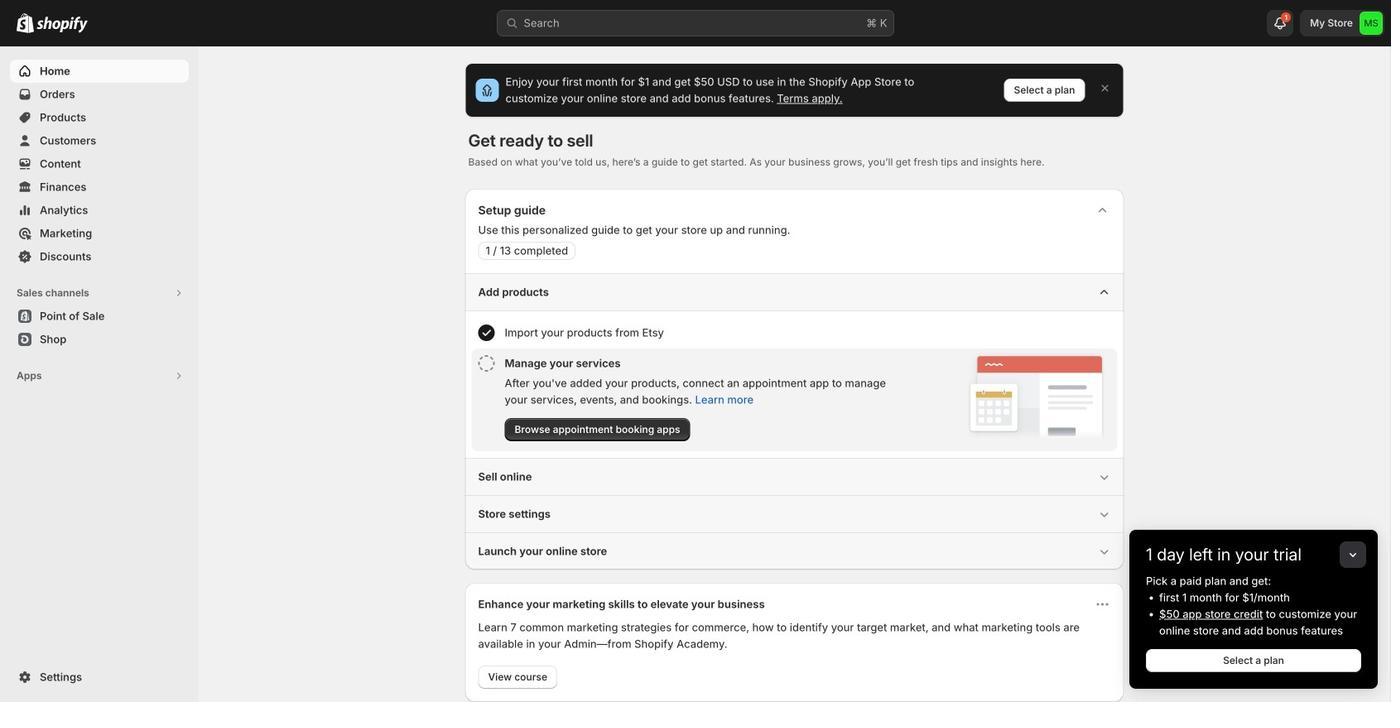 Task type: describe. For each thing, give the bounding box(es) containing it.
setup guide region
[[465, 189, 1124, 570]]

shopify image
[[36, 16, 88, 33]]

shopify image
[[17, 13, 34, 33]]

import your products from etsy group
[[472, 318, 1118, 348]]



Task type: locate. For each thing, give the bounding box(es) containing it.
mark manage your services as done image
[[478, 355, 495, 372]]

add products group
[[465, 273, 1124, 458]]

mark import your products from etsy as not done image
[[478, 325, 495, 341]]

guide categories group
[[465, 273, 1124, 570]]

manage your services group
[[472, 349, 1118, 451]]

my store image
[[1360, 12, 1383, 35]]



Task type: vqa. For each thing, say whether or not it's contained in the screenshot.
the leftmost My Store icon
no



